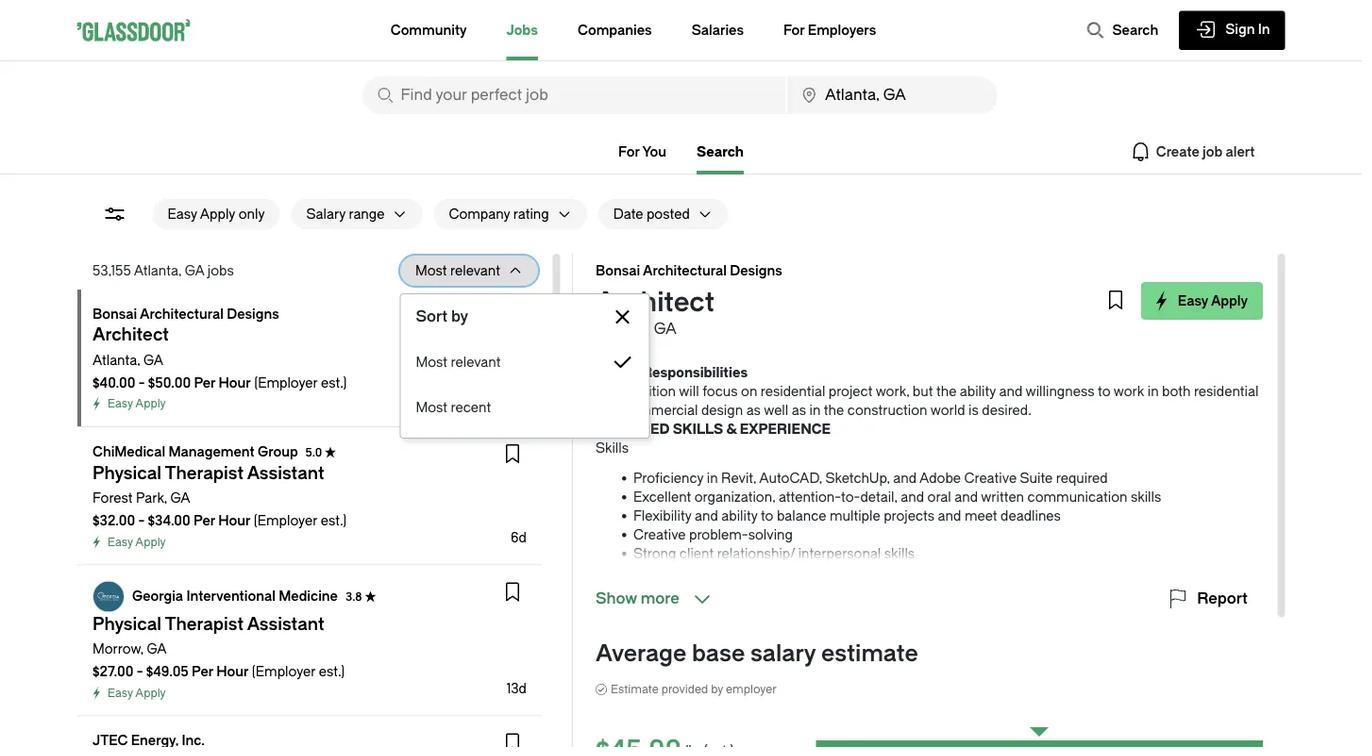 Task type: vqa. For each thing, say whether or not it's contained in the screenshot.
Revit, at right
yes



Task type: locate. For each thing, give the bounding box(es) containing it.
ga inside morrow, ga $27.00 - $49.05 per hour (employer est.)
[[146, 642, 166, 658]]

0 vertical spatial most
[[415, 263, 447, 279]]

by right sort
[[451, 308, 468, 326]]

1 vertical spatial skills
[[884, 546, 915, 562]]

architectural down 53,155 atlanta, ga jobs
[[139, 306, 223, 322]]

13d
[[506, 682, 526, 697]]

1 horizontal spatial for
[[784, 22, 805, 38]]

show
[[595, 591, 637, 608]]

2 vertical spatial hour
[[216, 665, 248, 680]]

0 horizontal spatial by
[[451, 308, 468, 326]]

skills down projects
[[884, 546, 915, 562]]

residential right both
[[1194, 384, 1259, 399]]

for
[[784, 22, 805, 38], [619, 144, 640, 160]]

ga
[[184, 263, 204, 279], [654, 321, 676, 338], [143, 353, 163, 368], [170, 491, 190, 507], [146, 642, 166, 658]]

0 vertical spatial est.)
[[321, 375, 347, 391]]

relevant up sort by on the left of page
[[450, 263, 500, 279]]

for left you
[[619, 144, 640, 160]]

well
[[764, 403, 788, 418]]

sketchup,
[[825, 471, 890, 486]]

problem-
[[689, 527, 748, 543]]

companies link
[[578, 0, 652, 60]]

(employer down group
[[253, 514, 317, 529]]

estimate provided by employer
[[610, 684, 776, 697]]

the down project
[[824, 403, 844, 418]]

bonsai inside jobs list element
[[92, 306, 137, 322]]

1 horizontal spatial bonsai
[[595, 263, 640, 279]]

and up desired.
[[999, 384, 1022, 399]]

and
[[999, 384, 1022, 399], [595, 403, 619, 418], [893, 471, 917, 486], [901, 490, 924, 505], [954, 490, 978, 505], [694, 508, 718, 524], [938, 508, 961, 524]]

ga inside atlanta, ga $40.00 - $50.00 per hour (employer est.)
[[143, 353, 163, 368]]

written
[[981, 490, 1024, 505]]

residential up well
[[760, 384, 825, 399]]

apply inside easy apply button
[[1211, 293, 1248, 309]]

easy inside button
[[1178, 293, 1208, 309]]

apply for 30d+
[[135, 398, 165, 411]]

designs
[[730, 263, 782, 279], [226, 306, 279, 322]]

est.) up 5.0
[[321, 375, 347, 391]]

to-
[[841, 490, 860, 505]]

willingness
[[1025, 384, 1094, 399]]

skills
[[595, 440, 628, 456]]

0 horizontal spatial residential
[[760, 384, 825, 399]]

est.) for atlanta, ga $40.00 - $50.00 per hour (employer est.)
[[321, 375, 347, 391]]

2 vertical spatial atlanta,
[[92, 353, 140, 368]]

most recent
[[416, 400, 491, 415]]

1 vertical spatial (employer
[[253, 514, 317, 529]]

ga up $34.00
[[170, 491, 190, 507]]

- right $27.00
[[136, 665, 143, 680]]

as down on
[[746, 403, 761, 418]]

0 vertical spatial ★
[[324, 446, 336, 459]]

hour right $49.05
[[216, 665, 248, 680]]

Search location field
[[788, 76, 998, 114]]

per right $49.05
[[191, 665, 213, 680]]

creative up the "written"
[[964, 471, 1017, 486]]

provided
[[661, 684, 708, 697]]

report button
[[1167, 588, 1248, 611]]

per inside forest park, ga $32.00 - $34.00 per hour (employer est.)
[[193, 514, 215, 529]]

0 horizontal spatial &
[[628, 365, 639, 381]]

0 horizontal spatial as
[[746, 403, 761, 418]]

easy apply only button
[[152, 199, 280, 229]]

6d
[[510, 531, 526, 546]]

will
[[679, 384, 699, 399]]

1 vertical spatial ability
[[721, 508, 757, 524]]

per right $50.00
[[194, 375, 215, 391]]

1 vertical spatial for
[[619, 144, 640, 160]]

atlanta, up $40.00
[[92, 353, 140, 368]]

& right role
[[628, 365, 639, 381]]

0 vertical spatial (employer
[[254, 375, 317, 391]]

estimate
[[821, 641, 918, 668]]

atlanta, right 53,155
[[133, 263, 181, 279]]

most for most relevant button
[[416, 355, 448, 370]]

most for most recent "button"
[[416, 400, 448, 415]]

bonsai
[[595, 263, 640, 279], [92, 306, 137, 322]]

date
[[614, 206, 643, 222]]

- down park,
[[138, 514, 144, 529]]

0 horizontal spatial none field
[[363, 76, 786, 114]]

and up projects
[[901, 490, 924, 505]]

designs inside bonsai architectural designs architect atlanta, ga
[[730, 263, 782, 279]]

required
[[595, 422, 670, 437]]

0 horizontal spatial bonsai
[[92, 306, 137, 322]]

hour right $50.00
[[218, 375, 251, 391]]

-
[[138, 375, 145, 391], [138, 514, 144, 529], [136, 665, 143, 680]]

1 vertical spatial est.)
[[320, 514, 346, 529]]

per inside morrow, ga $27.00 - $49.05 per hour (employer est.)
[[191, 665, 213, 680]]

most up sort
[[415, 263, 447, 279]]

None field
[[363, 76, 786, 114], [788, 76, 998, 114]]

sort
[[416, 308, 448, 326]]

1 vertical spatial atlanta,
[[595, 321, 650, 338]]

none field the "search keyword"
[[363, 76, 786, 114]]

$49.05
[[146, 665, 188, 680]]

for left the employers
[[784, 22, 805, 38]]

creative down flexibility
[[633, 527, 686, 543]]

jobs list element
[[77, 290, 553, 748]]

architect
[[595, 287, 714, 319]]

rating
[[514, 206, 549, 222]]

skills right communication
[[1131, 490, 1161, 505]]

relevant up recent
[[451, 355, 501, 370]]

0 horizontal spatial architectural
[[139, 306, 223, 322]]

in up experience
[[809, 403, 820, 418]]

on
[[741, 384, 757, 399]]

role & responsibilities this position will focus on residential project work, but the ability and willingness to work in both residential and commercial design as well as in the construction world is desired. required skills & experience skills proficiency in revit, autocad, sketchup, and adobe creative suite required excellent organization, attention-to-detail, and oral and written communication skills flexibility and ability to balance multiple projects and meet deadlines creative problem-solving strong client relationship/ interpersonal skills
[[595, 365, 1259, 562]]

- for morrow,
[[136, 665, 143, 680]]

architectural inside bonsai architectural designs architect atlanta, ga
[[643, 263, 727, 279]]

sort by list box
[[401, 340, 649, 431]]

ga down architect
[[654, 321, 676, 338]]

0 vertical spatial ability
[[960, 384, 996, 399]]

(employer up group
[[254, 375, 317, 391]]

$34.00
[[147, 514, 190, 529]]

position
[[625, 384, 676, 399]]

bonsai for bonsai architectural designs
[[92, 306, 137, 322]]

atlanta, down architect
[[595, 321, 650, 338]]

most relevant
[[415, 263, 500, 279], [416, 355, 501, 370]]

1 vertical spatial by
[[711, 684, 723, 697]]

to up solving
[[761, 508, 773, 524]]

work,
[[875, 384, 909, 399]]

0 horizontal spatial the
[[824, 403, 844, 418]]

1 vertical spatial relevant
[[451, 355, 501, 370]]

communication
[[1027, 490, 1127, 505]]

0 vertical spatial -
[[138, 375, 145, 391]]

0 vertical spatial to
[[1098, 384, 1110, 399]]

strong
[[633, 546, 676, 562]]

easy up 53,155 atlanta, ga jobs
[[168, 206, 197, 222]]

1 vertical spatial &
[[726, 422, 737, 437]]

to left work at the right of the page
[[1098, 384, 1110, 399]]

apply inside easy apply only 'button'
[[200, 206, 235, 222]]

0 vertical spatial relevant
[[450, 263, 500, 279]]

salary range button
[[291, 199, 385, 229]]

in left revit, at right
[[707, 471, 718, 486]]

relationship/
[[717, 546, 795, 562]]

2 vertical spatial (employer
[[251, 665, 315, 680]]

0 horizontal spatial ★
[[324, 446, 336, 459]]

most inside most recent "button"
[[416, 400, 448, 415]]

0 vertical spatial in
[[1147, 384, 1159, 399]]

★ right 3.8
[[364, 591, 376, 604]]

georgia
[[132, 589, 183, 605]]

easy up both
[[1178, 293, 1208, 309]]

1 horizontal spatial ability
[[960, 384, 996, 399]]

1 vertical spatial creative
[[633, 527, 686, 543]]

easy apply for morrow, ga $27.00 - $49.05 per hour (employer est.)
[[107, 687, 165, 700]]

and up the detail,
[[893, 471, 917, 486]]

2 vertical spatial most
[[416, 400, 448, 415]]

hour inside morrow, ga $27.00 - $49.05 per hour (employer est.)
[[216, 665, 248, 680]]

1 horizontal spatial search
[[1113, 22, 1159, 38]]

company rating
[[449, 206, 549, 222]]

1 horizontal spatial as
[[791, 403, 806, 418]]

skills
[[1131, 490, 1161, 505], [884, 546, 915, 562]]

architectural
[[643, 263, 727, 279], [139, 306, 223, 322]]

most relevant up sort by on the left of page
[[415, 263, 500, 279]]

1 vertical spatial per
[[193, 514, 215, 529]]

0 vertical spatial for
[[784, 22, 805, 38]]

hour for atlanta, ga
[[218, 375, 251, 391]]

1 horizontal spatial residential
[[1194, 384, 1259, 399]]

ga left the jobs
[[184, 263, 204, 279]]

1 horizontal spatial skills
[[1131, 490, 1161, 505]]

sort by
[[416, 308, 468, 326]]

range
[[349, 206, 385, 222]]

none field down companies link
[[363, 76, 786, 114]]

0 horizontal spatial for
[[619, 144, 640, 160]]

hour for morrow, ga
[[216, 665, 248, 680]]

bonsai down 53,155
[[92, 306, 137, 322]]

georgia interventional medicine 3.8 ★
[[132, 589, 376, 605]]

1 vertical spatial designs
[[226, 306, 279, 322]]

client
[[679, 546, 714, 562]]

forest
[[92, 491, 132, 507]]

★ inside chimedical management group 5.0 ★
[[324, 446, 336, 459]]

(employer for morrow, ga $27.00 - $49.05 per hour (employer est.)
[[251, 665, 315, 680]]

designs inside jobs list element
[[226, 306, 279, 322]]

0 horizontal spatial designs
[[226, 306, 279, 322]]

report
[[1197, 591, 1248, 608]]

ga up $50.00
[[143, 353, 163, 368]]

53,155
[[92, 263, 131, 279]]

0 horizontal spatial ability
[[721, 508, 757, 524]]

0 horizontal spatial in
[[707, 471, 718, 486]]

per inside atlanta, ga $40.00 - $50.00 per hour (employer est.)
[[194, 375, 215, 391]]

none field down the employers
[[788, 76, 998, 114]]

1 none field from the left
[[363, 76, 786, 114]]

per for atlanta, ga
[[194, 375, 215, 391]]

1 vertical spatial most
[[416, 355, 448, 370]]

creative
[[964, 471, 1017, 486], [633, 527, 686, 543]]

1 horizontal spatial in
[[809, 403, 820, 418]]

bonsai for bonsai architectural designs architect atlanta, ga
[[595, 263, 640, 279]]

est.) inside atlanta, ga $40.00 - $50.00 per hour (employer est.)
[[321, 375, 347, 391]]

1 as from the left
[[746, 403, 761, 418]]

2 vertical spatial -
[[136, 665, 143, 680]]

★ right 5.0
[[324, 446, 336, 459]]

1 vertical spatial search
[[697, 144, 744, 160]]

1 horizontal spatial none field
[[788, 76, 998, 114]]

1 vertical spatial architectural
[[139, 306, 223, 322]]

(employer down medicine
[[251, 665, 315, 680]]

(employer inside atlanta, ga $40.00 - $50.00 per hour (employer est.)
[[254, 375, 317, 391]]

bonsai up close dropdown image
[[595, 263, 640, 279]]

★ inside georgia interventional medicine 3.8 ★
[[364, 591, 376, 604]]

ability
[[960, 384, 996, 399], [721, 508, 757, 524]]

0 vertical spatial most relevant
[[415, 263, 500, 279]]

date posted
[[614, 206, 690, 222]]

most relevant up most recent
[[416, 355, 501, 370]]

architectural inside jobs list element
[[139, 306, 223, 322]]

est.) inside morrow, ga $27.00 - $49.05 per hour (employer est.)
[[318, 665, 344, 680]]

easy down $40.00
[[107, 398, 132, 411]]

posted
[[647, 206, 690, 222]]

search
[[1113, 22, 1159, 38], [697, 144, 744, 160]]

(employer inside morrow, ga $27.00 - $49.05 per hour (employer est.)
[[251, 665, 315, 680]]

1 horizontal spatial &
[[726, 422, 737, 437]]

est.) down 5.0
[[320, 514, 346, 529]]

hour inside atlanta, ga $40.00 - $50.00 per hour (employer est.)
[[218, 375, 251, 391]]

0 vertical spatial bonsai
[[595, 263, 640, 279]]

group
[[257, 444, 298, 460]]

1 horizontal spatial by
[[711, 684, 723, 697]]

ability down organization,
[[721, 508, 757, 524]]

★
[[324, 446, 336, 459], [364, 591, 376, 604]]

the up world
[[936, 384, 956, 399]]

easy inside 'button'
[[168, 206, 197, 222]]

0 vertical spatial creative
[[964, 471, 1017, 486]]

excellent
[[633, 490, 691, 505]]

jobs
[[507, 22, 538, 38]]

the
[[936, 384, 956, 399], [824, 403, 844, 418]]

skills
[[672, 422, 723, 437]]

ga up $49.05
[[146, 642, 166, 658]]

- inside morrow, ga $27.00 - $49.05 per hour (employer est.)
[[136, 665, 143, 680]]

per right $34.00
[[193, 514, 215, 529]]

you
[[643, 144, 667, 160]]

1 vertical spatial -
[[138, 514, 144, 529]]

0 vertical spatial hour
[[218, 375, 251, 391]]

1 vertical spatial ★
[[364, 591, 376, 604]]

1 vertical spatial hour
[[218, 514, 250, 529]]

1 horizontal spatial to
[[1098, 384, 1110, 399]]

5.0
[[305, 446, 322, 459]]

most inside most relevant button
[[416, 355, 448, 370]]

ability up is
[[960, 384, 996, 399]]

atlanta, ga $40.00 - $50.00 per hour (employer est.)
[[92, 353, 347, 391]]

★ for chimedical management group
[[324, 446, 336, 459]]

proficiency
[[633, 471, 703, 486]]

and up problem-
[[694, 508, 718, 524]]

easy down $27.00
[[107, 687, 132, 700]]

1 vertical spatial in
[[809, 403, 820, 418]]

0 vertical spatial designs
[[730, 263, 782, 279]]

0 vertical spatial skills
[[1131, 490, 1161, 505]]

(employer for atlanta, ga $40.00 - $50.00 per hour (employer est.)
[[254, 375, 317, 391]]

as right well
[[791, 403, 806, 418]]

hour right $34.00
[[218, 514, 250, 529]]

est.) down medicine
[[318, 665, 344, 680]]

0 vertical spatial the
[[936, 384, 956, 399]]

attention-
[[778, 490, 841, 505]]

easy apply only
[[168, 206, 265, 222]]

this
[[595, 384, 622, 399]]

1 residential from the left
[[760, 384, 825, 399]]

focus
[[702, 384, 738, 399]]

- inside atlanta, ga $40.00 - $50.00 per hour (employer est.)
[[138, 375, 145, 391]]

(employer inside forest park, ga $32.00 - $34.00 per hour (employer est.)
[[253, 514, 317, 529]]

1 vertical spatial to
[[761, 508, 773, 524]]

bonsai inside bonsai architectural designs architect atlanta, ga
[[595, 263, 640, 279]]

1 horizontal spatial architectural
[[643, 263, 727, 279]]

est.)
[[321, 375, 347, 391], [320, 514, 346, 529], [318, 665, 344, 680]]

1 vertical spatial the
[[824, 403, 844, 418]]

1 vertical spatial most relevant
[[416, 355, 501, 370]]

2 vertical spatial in
[[707, 471, 718, 486]]

1 vertical spatial bonsai
[[92, 306, 137, 322]]

1 horizontal spatial designs
[[730, 263, 782, 279]]

0 vertical spatial architectural
[[643, 263, 727, 279]]

architectural up architect
[[643, 263, 727, 279]]

by right provided
[[711, 684, 723, 697]]

0 vertical spatial search
[[1113, 22, 1159, 38]]

2 none field from the left
[[788, 76, 998, 114]]

$40.00
[[92, 375, 135, 391]]

to
[[1098, 384, 1110, 399], [761, 508, 773, 524]]

2 vertical spatial per
[[191, 665, 213, 680]]

easy for forest park, ga $32.00 - $34.00 per hour (employer est.)
[[107, 536, 132, 549]]

most relevant button
[[401, 340, 649, 385]]

2 vertical spatial est.)
[[318, 665, 344, 680]]

2 as from the left
[[791, 403, 806, 418]]

but
[[912, 384, 933, 399]]

easy down $32.00
[[107, 536, 132, 549]]

1 horizontal spatial ★
[[364, 591, 376, 604]]

jobs link
[[507, 0, 538, 60]]

& down design
[[726, 422, 737, 437]]

in left both
[[1147, 384, 1159, 399]]

0 horizontal spatial search
[[697, 144, 744, 160]]

0 vertical spatial per
[[194, 375, 215, 391]]

most left recent
[[416, 400, 448, 415]]

most down sort
[[416, 355, 448, 370]]

0 horizontal spatial skills
[[884, 546, 915, 562]]

1 horizontal spatial the
[[936, 384, 956, 399]]

bonsai architectural designs architect atlanta, ga
[[595, 263, 782, 338]]

- left $50.00
[[138, 375, 145, 391]]

relevant inside button
[[451, 355, 501, 370]]



Task type: describe. For each thing, give the bounding box(es) containing it.
suite
[[1020, 471, 1053, 486]]

and down this
[[595, 403, 619, 418]]

2 horizontal spatial in
[[1147, 384, 1159, 399]]

is
[[968, 403, 979, 418]]

open filter menu image
[[103, 203, 126, 226]]

$32.00
[[92, 514, 135, 529]]

easy for morrow, ga $27.00 - $49.05 per hour (employer est.)
[[107, 687, 132, 700]]

bonsai architectural designs
[[92, 306, 279, 322]]

required
[[1056, 471, 1108, 486]]

close dropdown image
[[611, 306, 634, 329]]

responsibilities
[[642, 365, 747, 381]]

most inside most relevant popup button
[[415, 263, 447, 279]]

salary
[[750, 641, 816, 668]]

average base salary estimate
[[595, 641, 918, 668]]

autocad,
[[759, 471, 822, 486]]

project
[[828, 384, 872, 399]]

0 vertical spatial &
[[628, 365, 639, 381]]

date posted button
[[598, 199, 690, 229]]

search button
[[1077, 11, 1168, 49]]

salary
[[306, 206, 346, 222]]

hour inside forest park, ga $32.00 - $34.00 per hour (employer est.)
[[218, 514, 250, 529]]

medicine
[[278, 589, 338, 605]]

est.) inside forest park, ga $32.00 - $34.00 per hour (employer est.)
[[320, 514, 346, 529]]

easy apply inside button
[[1178, 293, 1248, 309]]

and up meet
[[954, 490, 978, 505]]

for you link
[[619, 144, 667, 160]]

none field 'search location'
[[788, 76, 998, 114]]

apply for 6d
[[135, 536, 165, 549]]

jobs
[[207, 263, 233, 279]]

interpersonal
[[798, 546, 881, 562]]

easy apply for atlanta, ga $40.00 - $50.00 per hour (employer est.)
[[107, 398, 165, 411]]

for for for you
[[619, 144, 640, 160]]

construction
[[847, 403, 927, 418]]

0 horizontal spatial creative
[[633, 527, 686, 543]]

oral
[[927, 490, 951, 505]]

0 vertical spatial by
[[451, 308, 468, 326]]

deadlines
[[1000, 508, 1061, 524]]

experience
[[740, 422, 831, 437]]

architectural for bonsai architectural designs architect atlanta, ga
[[643, 263, 727, 279]]

designs for bonsai architectural designs architect atlanta, ga
[[730, 263, 782, 279]]

more
[[640, 591, 679, 608]]

most relevant inside button
[[416, 355, 501, 370]]

$27.00
[[92, 665, 133, 680]]

ga inside bonsai architectural designs architect atlanta, ga
[[654, 321, 676, 338]]

salary range
[[306, 206, 385, 222]]

community link
[[391, 0, 467, 60]]

and down oral
[[938, 508, 961, 524]]

search inside button
[[1113, 22, 1159, 38]]

commercial
[[622, 403, 698, 418]]

both
[[1162, 384, 1191, 399]]

company rating button
[[434, 199, 549, 229]]

show more
[[595, 591, 679, 608]]

community
[[391, 22, 467, 38]]

$50.00
[[148, 375, 190, 391]]

Search keyword field
[[363, 76, 786, 114]]

3.8
[[345, 591, 362, 604]]

easy apply for forest park, ga $32.00 - $34.00 per hour (employer est.)
[[107, 536, 165, 549]]

salaries link
[[692, 0, 744, 60]]

for employers
[[784, 22, 876, 38]]

2 residential from the left
[[1194, 384, 1259, 399]]

employer
[[726, 684, 776, 697]]

est.) for morrow, ga $27.00 - $49.05 per hour (employer est.)
[[318, 665, 344, 680]]

detail,
[[860, 490, 897, 505]]

most relevant button
[[400, 256, 500, 286]]

show more button
[[595, 588, 713, 611]]

management
[[168, 444, 254, 460]]

relevant inside popup button
[[450, 263, 500, 279]]

recent
[[451, 400, 491, 415]]

chimedical management group 5.0 ★
[[92, 444, 336, 460]]

per for morrow, ga
[[191, 665, 213, 680]]

multiple
[[829, 508, 880, 524]]

most recent button
[[401, 385, 649, 431]]

salaries
[[692, 22, 744, 38]]

atlanta, inside atlanta, ga $40.00 - $50.00 per hour (employer est.)
[[92, 353, 140, 368]]

world
[[930, 403, 965, 418]]

atlanta, inside bonsai architectural designs architect atlanta, ga
[[595, 321, 650, 338]]

park,
[[136, 491, 167, 507]]

★ for georgia interventional medicine
[[364, 591, 376, 604]]

- inside forest park, ga $32.00 - $34.00 per hour (employer est.)
[[138, 514, 144, 529]]

0 horizontal spatial to
[[761, 508, 773, 524]]

1 horizontal spatial creative
[[964, 471, 1017, 486]]

adobe
[[919, 471, 961, 486]]

company
[[449, 206, 510, 222]]

desired.
[[982, 403, 1031, 418]]

architectural for bonsai architectural designs
[[139, 306, 223, 322]]

53,155 atlanta, ga jobs
[[92, 263, 233, 279]]

0 vertical spatial atlanta,
[[133, 263, 181, 279]]

- for atlanta,
[[138, 375, 145, 391]]

average
[[595, 641, 686, 668]]

forest park, ga $32.00 - $34.00 per hour (employer est.)
[[92, 491, 346, 529]]

easy for atlanta, ga $40.00 - $50.00 per hour (employer est.)
[[107, 398, 132, 411]]

interventional
[[186, 589, 275, 605]]

georgia interventional medicine logo image
[[93, 582, 123, 612]]

solving
[[748, 527, 793, 543]]

base
[[692, 641, 745, 668]]

meet
[[964, 508, 997, 524]]

only
[[239, 206, 265, 222]]

projects
[[883, 508, 934, 524]]

for for for employers
[[784, 22, 805, 38]]

organization,
[[694, 490, 775, 505]]

30d+
[[493, 392, 526, 408]]

most relevant inside popup button
[[415, 263, 500, 279]]

companies
[[578, 22, 652, 38]]

apply for 13d
[[135, 687, 165, 700]]

easy apply button
[[1141, 282, 1263, 320]]

ga inside forest park, ga $32.00 - $34.00 per hour (employer est.)
[[170, 491, 190, 507]]

designs for bonsai architectural designs
[[226, 306, 279, 322]]

design
[[701, 403, 743, 418]]

revit,
[[721, 471, 756, 486]]



